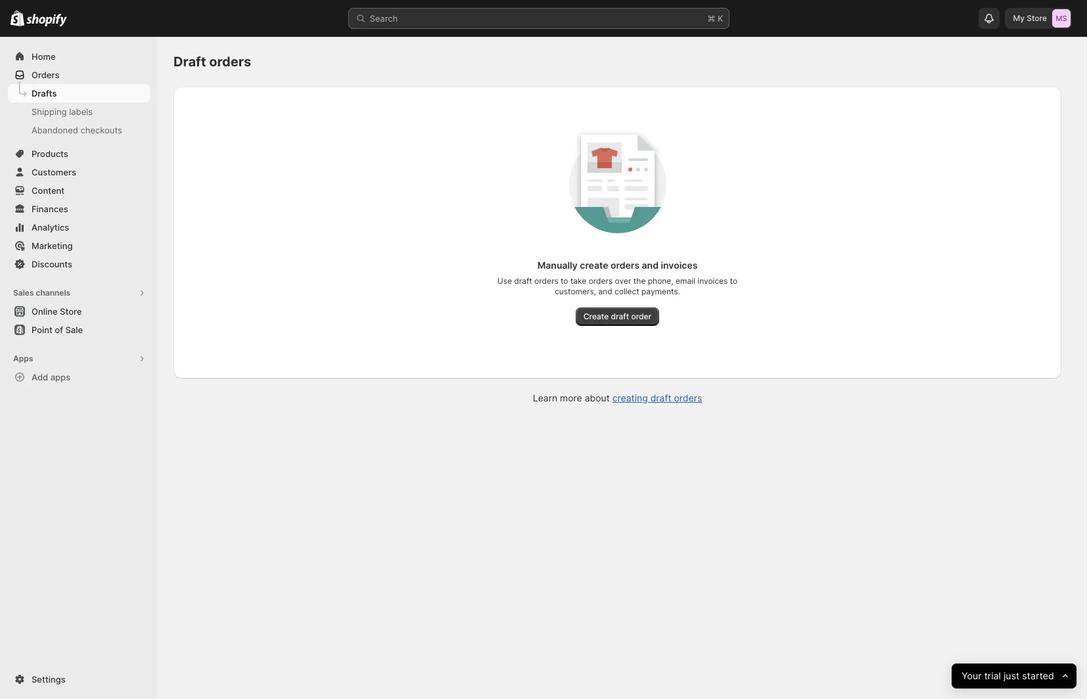 Task type: vqa. For each thing, say whether or not it's contained in the screenshot.
text field
no



Task type: describe. For each thing, give the bounding box(es) containing it.
discounts
[[32, 259, 72, 270]]

customers,
[[555, 287, 596, 296]]

customers link
[[8, 163, 150, 181]]

my store image
[[1052, 9, 1071, 28]]

online store link
[[8, 302, 150, 321]]

marketing link
[[8, 237, 150, 255]]

about
[[585, 392, 610, 404]]

labels
[[69, 106, 93, 117]]

started
[[1022, 670, 1054, 682]]

manually
[[537, 260, 578, 271]]

your trial just started button
[[952, 664, 1077, 689]]

abandoned
[[32, 125, 78, 135]]

abandoned checkouts link
[[8, 121, 150, 139]]

sales channels
[[13, 288, 70, 298]]

checkouts
[[81, 125, 122, 135]]

use
[[497, 276, 512, 286]]

sales
[[13, 288, 34, 298]]

orders down manually
[[534, 276, 559, 286]]

1 to from the left
[[561, 276, 568, 286]]

manually create orders and invoices use draft orders to take orders over the phone, email invoices to customers, and collect payments.
[[497, 260, 738, 296]]

settings link
[[8, 671, 150, 689]]

customers
[[32, 167, 76, 177]]

email
[[676, 276, 695, 286]]

draft
[[174, 54, 206, 70]]

payments.
[[642, 287, 680, 296]]

order
[[631, 312, 652, 321]]

trial
[[984, 670, 1001, 682]]

drafts
[[32, 88, 57, 99]]

orders link
[[8, 66, 150, 84]]

finances link
[[8, 200, 150, 218]]

orders right creating
[[674, 392, 702, 404]]

learn more about creating draft orders
[[533, 392, 702, 404]]

shipping
[[32, 106, 67, 117]]

analytics
[[32, 222, 69, 233]]

draft orders
[[174, 54, 251, 70]]

draft inside create draft order "link"
[[611, 312, 629, 321]]

store for my store
[[1027, 13, 1047, 23]]

search
[[370, 13, 398, 24]]

orders
[[32, 70, 59, 80]]

0 horizontal spatial shopify image
[[11, 10, 24, 26]]

0 vertical spatial invoices
[[661, 260, 698, 271]]

1 horizontal spatial shopify image
[[26, 14, 67, 27]]

create
[[580, 260, 608, 271]]

home
[[32, 51, 56, 62]]

orders down create
[[589, 276, 613, 286]]

orders right "draft"
[[209, 54, 251, 70]]

my store
[[1013, 13, 1047, 23]]

point
[[32, 325, 53, 335]]

collect
[[615, 287, 639, 296]]



Task type: locate. For each thing, give the bounding box(es) containing it.
store up sale
[[60, 306, 82, 317]]

2 vertical spatial draft
[[651, 392, 672, 404]]

add apps button
[[8, 368, 150, 387]]

to
[[561, 276, 568, 286], [730, 276, 738, 286]]

creating
[[612, 392, 648, 404]]

2 horizontal spatial draft
[[651, 392, 672, 404]]

draft
[[514, 276, 532, 286], [611, 312, 629, 321], [651, 392, 672, 404]]

1 horizontal spatial to
[[730, 276, 738, 286]]

point of sale
[[32, 325, 83, 335]]

phone,
[[648, 276, 674, 286]]

discounts link
[[8, 255, 150, 273]]

sales channels button
[[8, 284, 150, 302]]

analytics link
[[8, 218, 150, 237]]

online store
[[32, 306, 82, 317]]

sale
[[65, 325, 83, 335]]

draft right use
[[514, 276, 532, 286]]

the
[[634, 276, 646, 286]]

1 vertical spatial and
[[598, 287, 612, 296]]

products link
[[8, 145, 150, 163]]

0 horizontal spatial draft
[[514, 276, 532, 286]]

and up phone,
[[642, 260, 659, 271]]

take
[[571, 276, 587, 286]]

apps
[[50, 372, 70, 383]]

shipping labels link
[[8, 103, 150, 121]]

draft inside "manually create orders and invoices use draft orders to take orders over the phone, email invoices to customers, and collect payments."
[[514, 276, 532, 286]]

0 horizontal spatial and
[[598, 287, 612, 296]]

⌘ k
[[708, 13, 723, 24]]

invoices up email
[[661, 260, 698, 271]]

store
[[1027, 13, 1047, 23], [60, 306, 82, 317]]

shopify image
[[11, 10, 24, 26], [26, 14, 67, 27]]

to right email
[[730, 276, 738, 286]]

more
[[560, 392, 582, 404]]

0 horizontal spatial store
[[60, 306, 82, 317]]

content
[[32, 185, 65, 196]]

0 vertical spatial draft
[[514, 276, 532, 286]]

0 vertical spatial store
[[1027, 13, 1047, 23]]

learn
[[533, 392, 558, 404]]

orders
[[209, 54, 251, 70], [611, 260, 640, 271], [534, 276, 559, 286], [589, 276, 613, 286], [674, 392, 702, 404]]

2 to from the left
[[730, 276, 738, 286]]

channels
[[36, 288, 70, 298]]

store right my at the right of page
[[1027, 13, 1047, 23]]

apps
[[13, 354, 33, 364]]

create draft order
[[584, 312, 652, 321]]

1 horizontal spatial draft
[[611, 312, 629, 321]]

of
[[55, 325, 63, 335]]

point of sale button
[[0, 321, 158, 339]]

k
[[718, 13, 723, 24]]

apps button
[[8, 350, 150, 368]]

1 vertical spatial store
[[60, 306, 82, 317]]

online store button
[[0, 302, 158, 321]]

create
[[584, 312, 609, 321]]

just
[[1004, 670, 1020, 682]]

shipping labels
[[32, 106, 93, 117]]

products
[[32, 149, 68, 159]]

content link
[[8, 181, 150, 200]]

my
[[1013, 13, 1025, 23]]

create draft order link
[[576, 308, 659, 326]]

creating draft orders link
[[612, 392, 702, 404]]

add apps
[[32, 372, 70, 383]]

store for online store
[[60, 306, 82, 317]]

drafts link
[[8, 84, 150, 103]]

0 horizontal spatial to
[[561, 276, 568, 286]]

point of sale link
[[8, 321, 150, 339]]

1 horizontal spatial and
[[642, 260, 659, 271]]

1 horizontal spatial store
[[1027, 13, 1047, 23]]

to left take
[[561, 276, 568, 286]]

1 vertical spatial draft
[[611, 312, 629, 321]]

orders up over
[[611, 260, 640, 271]]

and left collect
[[598, 287, 612, 296]]

finances
[[32, 204, 68, 214]]

invoices right email
[[698, 276, 728, 286]]

online
[[32, 306, 58, 317]]

marketing
[[32, 241, 73, 251]]

home link
[[8, 47, 150, 66]]

your trial just started
[[962, 670, 1054, 682]]

1 vertical spatial invoices
[[698, 276, 728, 286]]

settings
[[32, 674, 66, 685]]

0 vertical spatial and
[[642, 260, 659, 271]]

add
[[32, 372, 48, 383]]

your
[[962, 670, 982, 682]]

abandoned checkouts
[[32, 125, 122, 135]]

draft left order
[[611, 312, 629, 321]]

draft right creating
[[651, 392, 672, 404]]

and
[[642, 260, 659, 271], [598, 287, 612, 296]]

over
[[615, 276, 631, 286]]

store inside "button"
[[60, 306, 82, 317]]

invoices
[[661, 260, 698, 271], [698, 276, 728, 286]]

⌘
[[708, 13, 715, 24]]



